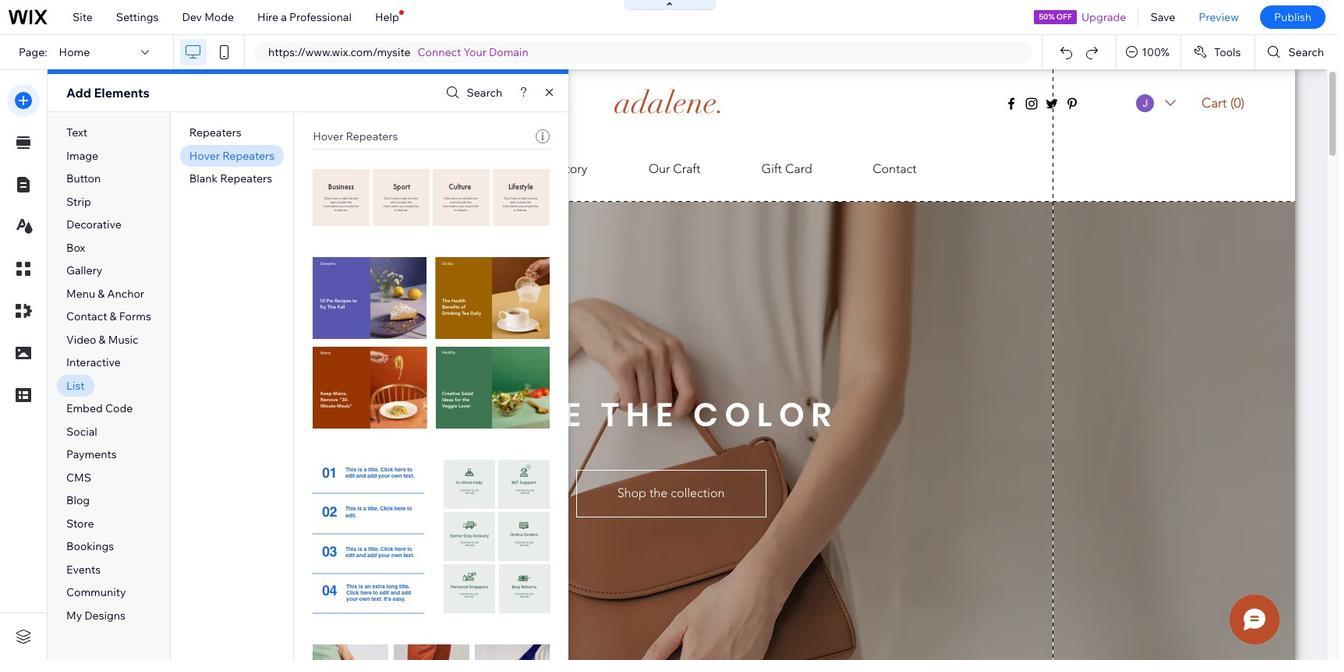 Task type: vqa. For each thing, say whether or not it's contained in the screenshot.
Type
no



Task type: describe. For each thing, give the bounding box(es) containing it.
upgrade
[[1082, 10, 1127, 24]]

1 vertical spatial search
[[467, 86, 503, 100]]

code
[[105, 402, 133, 416]]

my
[[66, 609, 82, 623]]

hire a professional
[[258, 10, 352, 24]]

blog
[[66, 494, 90, 508]]

50%
[[1039, 12, 1055, 22]]

publish
[[1275, 10, 1312, 24]]

contact
[[66, 310, 107, 324]]

designs
[[85, 609, 126, 623]]

blank
[[189, 172, 218, 186]]

domain
[[489, 45, 529, 59]]

1 vertical spatial hover repeaters
[[189, 149, 275, 163]]

& for video
[[99, 333, 106, 347]]

help
[[375, 10, 399, 24]]

https://www.wix.com/mysite
[[268, 45, 411, 59]]

video
[[66, 333, 96, 347]]

& for menu
[[98, 287, 105, 301]]

site
[[73, 10, 93, 24]]

my designs
[[66, 609, 126, 623]]

interactive
[[66, 356, 121, 370]]

payments
[[66, 448, 117, 462]]

gallery
[[66, 264, 103, 278]]

1 horizontal spatial hover
[[313, 130, 344, 144]]

50% off
[[1039, 12, 1073, 22]]

professional
[[289, 10, 352, 24]]

0 vertical spatial hover repeaters
[[313, 130, 398, 144]]

button
[[66, 172, 101, 186]]

dev mode
[[182, 10, 234, 24]]

decorative
[[66, 218, 122, 232]]

connect
[[418, 45, 461, 59]]

bookings
[[66, 540, 114, 554]]

100% button
[[1117, 35, 1181, 69]]

add
[[66, 85, 91, 101]]

publish button
[[1261, 5, 1326, 29]]



Task type: locate. For each thing, give the bounding box(es) containing it.
store
[[66, 517, 94, 531]]

embed
[[66, 402, 103, 416]]

elements
[[94, 85, 150, 101]]

embed code
[[66, 402, 133, 416]]

search
[[1289, 45, 1325, 59], [467, 86, 503, 100]]

off
[[1057, 12, 1073, 22]]

0 vertical spatial hover
[[313, 130, 344, 144]]

blank repeaters
[[189, 172, 272, 186]]

social
[[66, 425, 97, 439]]

anchor
[[107, 287, 144, 301]]

0 horizontal spatial hover
[[189, 149, 220, 163]]

search button
[[1256, 35, 1339, 69], [443, 82, 503, 104]]

add elements
[[66, 85, 150, 101]]

& left forms
[[110, 310, 117, 324]]

save
[[1151, 10, 1176, 24]]

menu & anchor
[[66, 287, 144, 301]]

strip
[[66, 195, 91, 209]]

2 vertical spatial &
[[99, 333, 106, 347]]

your
[[464, 45, 487, 59]]

a
[[281, 10, 287, 24]]

preview button
[[1188, 0, 1251, 34]]

tools
[[1215, 45, 1242, 59]]

list
[[66, 379, 85, 393]]

menu
[[66, 287, 95, 301]]

& right the 'video' on the bottom of the page
[[99, 333, 106, 347]]

& right menu
[[98, 287, 105, 301]]

hover
[[313, 130, 344, 144], [189, 149, 220, 163]]

1 horizontal spatial search
[[1289, 45, 1325, 59]]

search button down your
[[443, 82, 503, 104]]

music
[[108, 333, 139, 347]]

https://www.wix.com/mysite connect your domain
[[268, 45, 529, 59]]

0 vertical spatial search button
[[1256, 35, 1339, 69]]

search down your
[[467, 86, 503, 100]]

community
[[66, 586, 126, 600]]

contact & forms
[[66, 310, 151, 324]]

home
[[59, 45, 90, 59]]

settings
[[116, 10, 159, 24]]

hover repeaters
[[313, 130, 398, 144], [189, 149, 275, 163]]

1 horizontal spatial search button
[[1256, 35, 1339, 69]]

hire
[[258, 10, 279, 24]]

image
[[66, 149, 98, 163]]

text
[[66, 126, 87, 140]]

0 horizontal spatial search button
[[443, 82, 503, 104]]

events
[[66, 563, 101, 577]]

&
[[98, 287, 105, 301], [110, 310, 117, 324], [99, 333, 106, 347]]

repeaters
[[189, 126, 242, 140], [346, 130, 398, 144], [223, 149, 275, 163], [220, 172, 272, 186]]

box
[[66, 241, 85, 255]]

video & music
[[66, 333, 139, 347]]

save button
[[1139, 0, 1188, 34]]

0 horizontal spatial search
[[467, 86, 503, 100]]

0 vertical spatial &
[[98, 287, 105, 301]]

& for contact
[[110, 310, 117, 324]]

search down "publish" button at the right
[[1289, 45, 1325, 59]]

cms
[[66, 471, 91, 485]]

1 vertical spatial hover
[[189, 149, 220, 163]]

0 horizontal spatial hover repeaters
[[189, 149, 275, 163]]

1 horizontal spatial hover repeaters
[[313, 130, 398, 144]]

preview
[[1199, 10, 1240, 24]]

forms
[[119, 310, 151, 324]]

1 vertical spatial search button
[[443, 82, 503, 104]]

dev
[[182, 10, 202, 24]]

tools button
[[1182, 35, 1256, 69]]

100%
[[1142, 45, 1170, 59]]

1 vertical spatial &
[[110, 310, 117, 324]]

0 vertical spatial search
[[1289, 45, 1325, 59]]

search button down publish
[[1256, 35, 1339, 69]]

mode
[[205, 10, 234, 24]]



